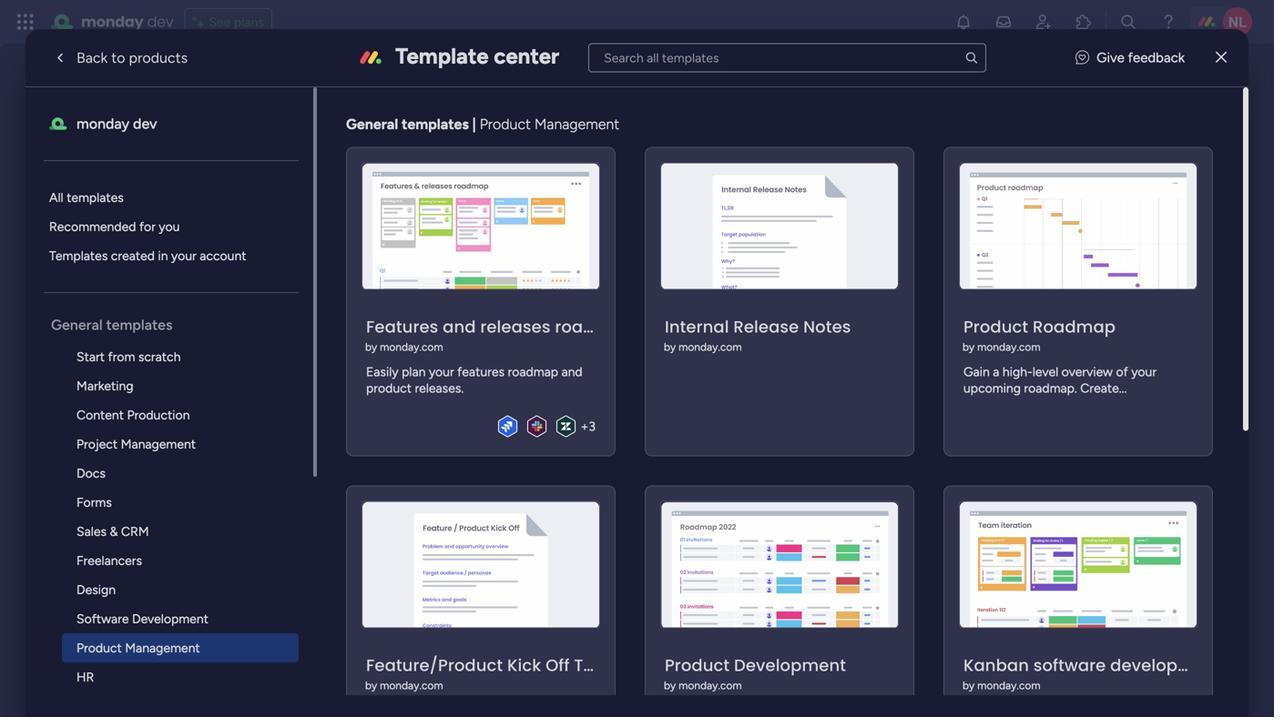 Task type: vqa. For each thing, say whether or not it's contained in the screenshot.
By within Internal Release Notes by monday.com
yes



Task type: describe. For each thing, give the bounding box(es) containing it.
by inside product roadmap by monday.com
[[963, 341, 975, 354]]

product development by monday.com
[[664, 655, 846, 693]]

by inside feature/product kick off template by monday.com
[[365, 680, 377, 693]]

kanban software development by monday.com
[[963, 655, 1222, 693]]

all templates
[[49, 190, 124, 205]]

of
[[1117, 365, 1129, 380]]

back to products button
[[36, 40, 202, 76]]

scratch
[[138, 349, 181, 365]]

templates for general templates
[[106, 317, 173, 334]]

development for product
[[734, 655, 846, 678]]

accountability
[[964, 397, 1045, 413]]

invite members image
[[1035, 13, 1053, 31]]

freelancers
[[77, 553, 142, 569]]

inbox image
[[995, 13, 1013, 31]]

software
[[1034, 655, 1106, 678]]

search image
[[965, 51, 979, 65]]

release
[[734, 316, 799, 339]]

template center
[[395, 43, 560, 69]]

templates for general templates | product management
[[402, 116, 469, 133]]

apps image
[[1075, 13, 1093, 31]]

|
[[473, 116, 476, 133]]

overview
[[1062, 365, 1113, 380]]

give feedback link
[[1076, 48, 1185, 68]]

created
[[111, 248, 155, 264]]

+
[[581, 419, 589, 435]]

production
[[127, 408, 190, 423]]

to
[[111, 49, 125, 67]]

in
[[158, 248, 168, 264]]

timelines,
[[1013, 414, 1067, 429]]

gain a high-level overview of your upcoming roadmap. create accountability for team members, manage timelines, and more!
[[964, 365, 1157, 429]]

templates created in your account
[[49, 248, 246, 264]]

for inside the explore element
[[139, 219, 156, 235]]

0 vertical spatial monday dev
[[81, 11, 174, 32]]

by inside product development by monday.com
[[664, 680, 676, 693]]

see plans
[[209, 14, 264, 30]]

0 vertical spatial management
[[535, 116, 620, 133]]

monday.com inside product development by monday.com
[[679, 680, 742, 693]]

start
[[77, 349, 105, 365]]

0 vertical spatial dev
[[147, 11, 174, 32]]

roadmap inside the easily plan your features roadmap and product releases.
[[508, 365, 559, 380]]

management for product management
[[125, 641, 200, 656]]

crm
[[121, 524, 149, 540]]

templates
[[49, 248, 108, 264]]

and inside the easily plan your features roadmap and product releases.
[[562, 365, 583, 380]]

back
[[77, 49, 108, 67]]

you
[[159, 219, 180, 235]]

your inside gain a high-level overview of your upcoming roadmap. create accountability for team members, manage timelines, and more!
[[1132, 365, 1157, 380]]

account
[[200, 248, 246, 264]]

3
[[589, 419, 596, 435]]

internal release notes by monday.com
[[664, 316, 851, 354]]

notes
[[804, 316, 851, 339]]

level
[[1033, 365, 1059, 380]]

general templates
[[51, 317, 173, 334]]

monday.com inside kanban software development by monday.com
[[978, 680, 1041, 693]]

center
[[494, 43, 560, 69]]

monday.com inside internal release notes by monday.com
[[679, 341, 742, 354]]

recommended for you
[[49, 219, 180, 235]]

forms
[[77, 495, 112, 511]]

v2 user feedback image
[[1076, 48, 1090, 68]]

+ 3
[[581, 419, 596, 435]]

product
[[366, 381, 412, 396]]

sales
[[77, 524, 107, 540]]

help image
[[1160, 13, 1178, 31]]

and inside gain a high-level overview of your upcoming roadmap. create accountability for team members, manage timelines, and more!
[[1070, 414, 1091, 429]]

select product image
[[16, 13, 35, 31]]

explore element
[[44, 183, 313, 271]]

easily
[[366, 365, 399, 380]]

marketing
[[77, 379, 134, 394]]

feature/product
[[366, 655, 503, 678]]

general for general templates | product management
[[346, 116, 398, 133]]

monday dev inside 'list box'
[[77, 115, 157, 133]]

search everything image
[[1120, 13, 1138, 31]]

monday.com inside features and releases roadmap by monday.com
[[380, 341, 443, 354]]

and inside features and releases roadmap by monday.com
[[443, 316, 476, 339]]

&
[[110, 524, 118, 540]]



Task type: locate. For each thing, give the bounding box(es) containing it.
dev down the back to products
[[133, 115, 157, 133]]

product for development
[[665, 655, 730, 678]]

monday down back
[[77, 115, 129, 133]]

products
[[129, 49, 188, 67]]

1 horizontal spatial your
[[429, 365, 454, 380]]

design
[[77, 583, 116, 598]]

roadmap inside features and releases roadmap by monday.com
[[555, 316, 634, 339]]

sales & crm
[[77, 524, 149, 540]]

features and releases roadmap by monday.com
[[365, 316, 634, 354]]

0 vertical spatial monday
[[81, 11, 144, 32]]

help
[[1135, 671, 1168, 690]]

high-
[[1003, 365, 1033, 380]]

1 horizontal spatial template
[[574, 655, 654, 678]]

easily plan your features roadmap and product releases.
[[366, 365, 583, 396]]

roadmap down releases
[[508, 365, 559, 380]]

None search field
[[589, 43, 986, 72]]

1 vertical spatial monday dev
[[77, 115, 157, 133]]

product inside work management templates element
[[77, 641, 122, 656]]

0 vertical spatial and
[[443, 316, 476, 339]]

monday up to
[[81, 11, 144, 32]]

features
[[457, 365, 505, 380]]

your up releases.
[[429, 365, 454, 380]]

general for general templates
[[51, 317, 103, 334]]

your inside the explore element
[[171, 248, 197, 264]]

templates up recommended
[[67, 190, 124, 205]]

product for management
[[77, 641, 122, 656]]

and up +
[[562, 365, 583, 380]]

close image
[[1216, 51, 1227, 64]]

0 vertical spatial for
[[139, 219, 156, 235]]

template right off
[[574, 655, 654, 678]]

help button
[[1120, 666, 1184, 696]]

from
[[108, 349, 135, 365]]

software development
[[77, 612, 209, 627]]

internal
[[665, 316, 729, 339]]

1 horizontal spatial for
[[1048, 397, 1064, 413]]

monday.com
[[380, 341, 443, 354], [679, 341, 742, 354], [978, 341, 1041, 354], [380, 680, 443, 693], [679, 680, 742, 693], [978, 680, 1041, 693]]

by inside internal release notes by monday.com
[[664, 341, 676, 354]]

2 horizontal spatial your
[[1132, 365, 1157, 380]]

management down the center at left
[[535, 116, 620, 133]]

recommended
[[49, 219, 136, 235]]

1 vertical spatial for
[[1048, 397, 1064, 413]]

1 vertical spatial template
[[574, 655, 654, 678]]

features
[[366, 316, 439, 339]]

management down 'software development'
[[125, 641, 200, 656]]

dev
[[147, 11, 174, 32], [133, 115, 157, 133]]

gain
[[964, 365, 990, 380]]

1 vertical spatial and
[[562, 365, 583, 380]]

kick
[[507, 655, 541, 678]]

0 vertical spatial templates
[[402, 116, 469, 133]]

template up |
[[395, 43, 489, 69]]

general templates | product management
[[346, 116, 620, 133]]

your right the of
[[1132, 365, 1157, 380]]

roadmap
[[1033, 316, 1116, 339]]

1 horizontal spatial development
[[734, 655, 846, 678]]

releases.
[[415, 381, 464, 396]]

give
[[1097, 49, 1125, 66]]

management down production
[[121, 437, 196, 452]]

templates up start from scratch
[[106, 317, 173, 334]]

templates inside general templates 'heading'
[[106, 317, 173, 334]]

off
[[546, 655, 570, 678]]

content production
[[77, 408, 190, 423]]

monday
[[81, 11, 144, 32], [77, 115, 129, 133]]

development inside work management templates element
[[132, 612, 209, 627]]

notifications image
[[955, 13, 973, 31]]

kanban
[[964, 655, 1029, 678]]

list box containing monday dev
[[44, 87, 317, 718]]

your right in
[[171, 248, 197, 264]]

start from scratch
[[77, 349, 181, 365]]

1 vertical spatial dev
[[133, 115, 157, 133]]

for
[[139, 219, 156, 235], [1048, 397, 1064, 413]]

your
[[171, 248, 197, 264], [429, 365, 454, 380], [1132, 365, 1157, 380]]

0 horizontal spatial template
[[395, 43, 489, 69]]

create
[[1081, 381, 1120, 396]]

roadmap.
[[1024, 381, 1078, 396]]

hr
[[77, 670, 94, 686]]

more!
[[1094, 414, 1127, 429]]

general inside 'heading'
[[51, 317, 103, 334]]

all
[[49, 190, 63, 205]]

by inside kanban software development by monday.com
[[963, 680, 975, 693]]

back to products
[[77, 49, 188, 67]]

dev up products
[[147, 11, 174, 32]]

list box
[[44, 87, 317, 718]]

feedback
[[1128, 49, 1185, 66]]

members,
[[1100, 397, 1156, 413]]

noah lott image
[[1224, 7, 1253, 36]]

project management
[[77, 437, 196, 452]]

2 horizontal spatial and
[[1070, 414, 1091, 429]]

a
[[993, 365, 1000, 380]]

management
[[535, 116, 620, 133], [121, 437, 196, 452], [125, 641, 200, 656]]

for inside gain a high-level overview of your upcoming roadmap. create accountability for team members, manage timelines, and more!
[[1048, 397, 1064, 413]]

roadmap
[[555, 316, 634, 339], [508, 365, 559, 380]]

development
[[132, 612, 209, 627], [734, 655, 846, 678]]

1 vertical spatial management
[[121, 437, 196, 452]]

team
[[1068, 397, 1097, 413]]

1 vertical spatial development
[[734, 655, 846, 678]]

content
[[77, 408, 124, 423]]

0 horizontal spatial and
[[443, 316, 476, 339]]

for left you
[[139, 219, 156, 235]]

monday dev up the back to products
[[81, 11, 174, 32]]

give feedback
[[1097, 49, 1185, 66]]

feature/product kick off template by monday.com
[[365, 655, 654, 693]]

0 horizontal spatial your
[[171, 248, 197, 264]]

0 horizontal spatial for
[[139, 219, 156, 235]]

roadmap right releases
[[555, 316, 634, 339]]

project
[[77, 437, 118, 452]]

product management
[[77, 641, 200, 656]]

0 vertical spatial template
[[395, 43, 489, 69]]

0 vertical spatial development
[[132, 612, 209, 627]]

product roadmap by monday.com
[[963, 316, 1116, 354]]

Search all templates search field
[[589, 43, 986, 72]]

monday.com inside feature/product kick off template by monday.com
[[380, 680, 443, 693]]

manage
[[964, 414, 1009, 429]]

management for project management
[[121, 437, 196, 452]]

2 vertical spatial management
[[125, 641, 200, 656]]

2 vertical spatial templates
[[106, 317, 173, 334]]

development inside product development by monday.com
[[734, 655, 846, 678]]

template inside feature/product kick off template by monday.com
[[574, 655, 654, 678]]

by
[[365, 341, 377, 354], [664, 341, 676, 354], [963, 341, 975, 354], [365, 680, 377, 693], [664, 680, 676, 693], [963, 680, 975, 693]]

and
[[443, 316, 476, 339], [562, 365, 583, 380], [1070, 414, 1091, 429]]

monday dev down to
[[77, 115, 157, 133]]

plans
[[234, 14, 264, 30]]

template
[[395, 43, 489, 69], [574, 655, 654, 678]]

upcoming
[[964, 381, 1021, 396]]

docs
[[77, 466, 106, 482]]

releases
[[480, 316, 551, 339]]

templates inside the explore element
[[67, 190, 124, 205]]

work management templates element
[[44, 343, 313, 718]]

0 horizontal spatial development
[[132, 612, 209, 627]]

templates left |
[[402, 116, 469, 133]]

your inside the easily plan your features roadmap and product releases.
[[429, 365, 454, 380]]

general templates heading
[[51, 315, 313, 335]]

product
[[480, 116, 531, 133], [964, 316, 1029, 339], [77, 641, 122, 656], [665, 655, 730, 678]]

0 vertical spatial general
[[346, 116, 398, 133]]

1 horizontal spatial general
[[346, 116, 398, 133]]

development
[[1111, 655, 1222, 678]]

for down roadmap.
[[1048, 397, 1064, 413]]

0 horizontal spatial general
[[51, 317, 103, 334]]

1 vertical spatial templates
[[67, 190, 124, 205]]

1 horizontal spatial and
[[562, 365, 583, 380]]

product inside product development by monday.com
[[665, 655, 730, 678]]

plan
[[402, 365, 426, 380]]

see
[[209, 14, 231, 30]]

development for software
[[132, 612, 209, 627]]

software
[[77, 612, 129, 627]]

1 vertical spatial monday
[[77, 115, 129, 133]]

and down "team"
[[1070, 414, 1091, 429]]

2 vertical spatial and
[[1070, 414, 1091, 429]]

monday.com inside product roadmap by monday.com
[[978, 341, 1041, 354]]

and up features on the bottom of page
[[443, 316, 476, 339]]

1 vertical spatial roadmap
[[508, 365, 559, 380]]

by inside features and releases roadmap by monday.com
[[365, 341, 377, 354]]

templates for all templates
[[67, 190, 124, 205]]

product for roadmap
[[964, 316, 1029, 339]]

1 vertical spatial general
[[51, 317, 103, 334]]

0 vertical spatial roadmap
[[555, 316, 634, 339]]

see plans button
[[184, 8, 272, 36]]

product inside product roadmap by monday.com
[[964, 316, 1029, 339]]



